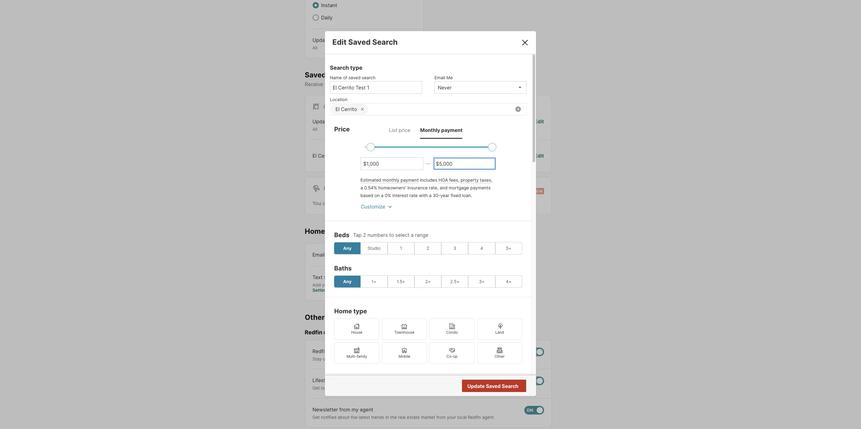 Task type: locate. For each thing, give the bounding box(es) containing it.
1 vertical spatial el
[[313, 153, 317, 159]]

account settings
[[313, 282, 386, 293]]

search inside "name of saved search" element
[[362, 75, 376, 80]]

other up redfin updates
[[305, 313, 325, 322]]

el inside "edit saved search" dialog
[[336, 106, 340, 112]]

search
[[362, 75, 376, 80], [428, 81, 444, 87]]

types down 'daily'
[[331, 37, 344, 43]]

1 vertical spatial home
[[334, 308, 352, 315]]

0 vertical spatial get
[[313, 386, 320, 391]]

0 vertical spatial no
[[487, 153, 494, 159]]

2 vertical spatial redfin
[[468, 415, 481, 420]]

0 vertical spatial other
[[305, 313, 325, 322]]

0 vertical spatial email
[[435, 75, 446, 80]]

real
[[398, 415, 406, 420]]

edit for no emails
[[535, 153, 544, 159]]

%
[[374, 185, 377, 190], [388, 193, 391, 198]]

1 horizontal spatial to
[[390, 232, 394, 238]]

other for other emails
[[305, 313, 325, 322]]

1 vertical spatial type
[[354, 308, 367, 315]]

el for el cerrito
[[336, 106, 340, 112]]

any for 1+
[[343, 279, 352, 285]]

% down homeowners'
[[388, 193, 391, 198]]

1 vertical spatial based
[[361, 193, 374, 198]]

searches inside saved searches receive timely notifications based on your preferred search filters.
[[328, 71, 361, 79]]

el for el cerrito test 1
[[313, 153, 317, 159]]

payment right monthly at top
[[442, 127, 463, 133]]

lifestyle
[[313, 378, 332, 384]]

% down estimated
[[374, 185, 377, 190]]

1 vertical spatial get
[[313, 415, 320, 420]]

rate
[[410, 193, 418, 198]]

Other checkbox
[[477, 343, 523, 364]]

2 checkbox
[[415, 242, 442, 255]]

2
[[363, 232, 366, 238], [427, 246, 429, 251]]

0 horizontal spatial email
[[313, 252, 325, 258]]

% inside % homeowners' insurance rate, and mortgage payments based on a
[[374, 185, 377, 190]]

any inside option
[[343, 279, 352, 285]]

0 horizontal spatial with
[[419, 193, 428, 198]]

3+ radio
[[469, 276, 496, 288]]

text
[[313, 274, 323, 281]]

to left buy
[[418, 357, 422, 362]]

1 vertical spatial local
[[457, 415, 467, 420]]

on down "name of saved search" element
[[386, 81, 392, 87]]

insurance
[[408, 185, 428, 190]]

studio
[[368, 246, 381, 251]]

0 vertical spatial local
[[321, 386, 331, 391]]

with
[[419, 193, 428, 198], [490, 357, 498, 362]]

from right market
[[437, 415, 446, 420]]

1+
[[372, 279, 377, 285]]

0 vertical spatial any
[[343, 246, 352, 251]]

email me
[[435, 75, 453, 80]]

2 get from the top
[[313, 415, 320, 420]]

townhouse
[[395, 330, 415, 335]]

2 down range
[[427, 246, 429, 251]]

1 inside 1 checkbox
[[400, 246, 402, 251]]

from up about
[[340, 407, 350, 413]]

0 vertical spatial searches
[[328, 71, 361, 79]]

4 checkbox
[[469, 242, 496, 255]]

1 up always
[[400, 246, 402, 251]]

home for home type
[[334, 308, 352, 315]]

0.54
[[364, 185, 374, 190]]

update down 'connect' on the right of page
[[468, 383, 485, 390]]

payment inside "element"
[[442, 127, 463, 133]]

location
[[330, 97, 348, 102]]

None checkbox
[[396, 274, 416, 282]]

email left me
[[435, 75, 446, 80]]

market
[[421, 415, 435, 420]]

1 horizontal spatial ,
[[491, 178, 493, 183]]

1 horizontal spatial your
[[393, 81, 404, 87]]

emails for no emails
[[495, 153, 510, 159]]

saved
[[348, 38, 371, 47], [305, 71, 326, 79], [349, 200, 363, 207], [486, 383, 501, 390]]

from
[[340, 407, 350, 413], [437, 415, 446, 420]]

1 horizontal spatial payment
[[442, 127, 463, 133]]

buy
[[423, 357, 431, 362]]

in left 1+
[[363, 282, 367, 288]]

0 horizontal spatial search
[[362, 75, 376, 80]]

2 , from the left
[[491, 178, 493, 183]]

&
[[334, 378, 337, 384]]

el left test
[[313, 153, 317, 159]]

0 vertical spatial edit button
[[535, 118, 544, 132]]

a inside ", a"
[[361, 185, 363, 190]]

, right property
[[491, 178, 493, 183]]

Instant radio
[[313, 2, 319, 8]]

1 get from the top
[[313, 386, 320, 391]]

1 edit button from the top
[[535, 118, 544, 132]]

type up the house option
[[354, 308, 367, 315]]

list box
[[435, 81, 527, 94]]

email for email me
[[435, 75, 446, 80]]

1 , from the left
[[458, 178, 460, 183]]

remove el cerrito image
[[361, 107, 364, 111]]

home left tours
[[305, 227, 325, 236]]

0 horizontal spatial your
[[322, 282, 331, 288]]

to
[[390, 232, 394, 238], [329, 357, 333, 362], [418, 357, 422, 362]]

search
[[373, 38, 398, 47], [330, 64, 349, 71], [502, 383, 519, 390]]

list price
[[389, 127, 411, 133]]

on right always
[[410, 252, 416, 258]]

1 right test
[[347, 153, 349, 159]]

on right date
[[345, 357, 350, 362]]

no results
[[494, 384, 518, 390]]

0 vertical spatial type
[[350, 64, 363, 71]]

1 horizontal spatial home
[[334, 308, 352, 315]]

and right style
[[412, 386, 419, 391]]

saved up the receive
[[305, 71, 326, 79]]

for left sale
[[324, 104, 334, 110]]

el cerrito
[[336, 106, 357, 112]]

trends
[[371, 415, 385, 420]]

based down "name of saved search" element
[[370, 81, 385, 87]]

monthly payment
[[420, 127, 463, 133]]

0 vertical spatial home
[[305, 227, 325, 236]]

a left 0 at left
[[381, 193, 384, 198]]

5+
[[506, 246, 512, 251]]

0 vertical spatial all
[[313, 45, 318, 50]]

no down maximum price slider
[[487, 153, 494, 159]]

0 horizontal spatial el
[[313, 153, 317, 159]]

payments
[[471, 185, 491, 190]]

Daily radio
[[313, 15, 319, 21]]

filters.
[[445, 81, 460, 87]]

1 vertical spatial edit
[[535, 119, 544, 125]]

home up the house option
[[334, 308, 352, 315]]

monthly
[[383, 178, 400, 183]]

0 vertical spatial cerrito
[[341, 106, 357, 112]]

0 horizontal spatial %
[[374, 185, 377, 190]]

0 vertical spatial with
[[419, 193, 428, 198]]

type up saved
[[350, 64, 363, 71]]

you
[[313, 200, 321, 207]]

1 vertical spatial with
[[490, 357, 498, 362]]

stay
[[313, 357, 322, 362]]

on inside the redfin news stay up to date on redfin's tools and features, how to buy or sell a home, and connect with an agent.
[[345, 357, 350, 362]]

1 horizontal spatial agent.
[[506, 357, 519, 362]]

,
[[458, 178, 460, 183], [491, 178, 493, 183]]

update types all
[[313, 37, 344, 50], [313, 119, 344, 132]]

None search field
[[368, 103, 527, 116]]

1 vertical spatial cerrito
[[318, 153, 334, 159]]

1 vertical spatial types
[[331, 119, 344, 125]]

email me element
[[435, 72, 524, 81]]

cerrito left test
[[318, 153, 334, 159]]

0 vertical spatial %
[[374, 185, 377, 190]]

connect
[[472, 357, 489, 362]]

home type
[[334, 308, 367, 315]]

0 horizontal spatial in
[[363, 282, 367, 288]]

a right sell
[[446, 357, 448, 362]]

emails up updates
[[327, 313, 349, 322]]

resources.
[[435, 386, 457, 391]]

0 vertical spatial types
[[331, 37, 344, 43]]

settings
[[313, 288, 330, 293]]

a left 30-
[[429, 193, 432, 198]]

update saved search
[[468, 383, 519, 390]]

2 update types all from the top
[[313, 119, 344, 132]]

redfin
[[305, 330, 323, 336], [313, 349, 328, 355], [468, 415, 481, 420]]

el
[[336, 106, 340, 112], [313, 153, 317, 159]]

to right up
[[329, 357, 333, 362]]

0 vertical spatial 1
[[347, 153, 349, 159]]

get
[[313, 386, 320, 391], [313, 415, 320, 420]]

1 vertical spatial redfin
[[313, 349, 328, 355]]

and
[[440, 185, 448, 190], [380, 357, 388, 362], [463, 357, 471, 362], [412, 386, 419, 391]]

House checkbox
[[334, 319, 380, 340]]

0 horizontal spatial local
[[321, 386, 331, 391]]

0 vertical spatial redfin
[[305, 330, 323, 336]]

update types all down 'daily'
[[313, 37, 344, 50]]

based
[[370, 81, 385, 87], [361, 193, 374, 198]]

your up the settings
[[322, 282, 331, 288]]

search inside button
[[502, 383, 519, 390]]

2 inside 2 option
[[427, 246, 429, 251]]

cerrito left remove el cerrito image
[[341, 106, 357, 112]]

a left range
[[411, 232, 414, 238]]

update types all down for sale
[[313, 119, 344, 132]]

1 horizontal spatial search
[[428, 81, 444, 87]]

1 horizontal spatial local
[[457, 415, 467, 420]]

1 horizontal spatial 2
[[427, 246, 429, 251]]

local inside 'newsletter from my agent get notified about the latest trends in the real estate market from your local redfin agent.'
[[457, 415, 467, 420]]

search for update saved search
[[502, 383, 519, 390]]

all left price
[[313, 127, 318, 132]]

a left "0.54" at the left of page
[[361, 185, 363, 190]]

edit
[[333, 38, 347, 47], [535, 119, 544, 125], [535, 153, 544, 159]]

0 horizontal spatial other
[[305, 313, 325, 322]]

types up price
[[331, 119, 344, 125]]

0 vertical spatial search
[[373, 38, 398, 47]]

edit inside dialog
[[333, 38, 347, 47]]

1 horizontal spatial cerrito
[[341, 106, 357, 112]]

other
[[305, 313, 325, 322], [495, 354, 505, 359]]

email inside "edit saved search" dialog
[[435, 75, 446, 80]]

1.5+
[[397, 279, 405, 285]]

saved inside saved searches receive timely notifications based on your preferred search filters.
[[305, 71, 326, 79]]

redfin's
[[351, 357, 368, 362]]

option group
[[334, 242, 523, 255], [334, 276, 523, 288], [334, 319, 523, 364]]

Name of saved search text field
[[333, 85, 420, 91]]

1 any from the top
[[343, 246, 352, 251]]

search up name of saved search text field
[[362, 75, 376, 80]]

tips
[[338, 378, 347, 384]]

saved left "results"
[[486, 383, 501, 390]]

1 vertical spatial other
[[495, 354, 505, 359]]

2 vertical spatial update
[[468, 383, 485, 390]]

baths
[[334, 265, 352, 272]]

2 right tap
[[363, 232, 366, 238]]

2 any from the top
[[343, 279, 352, 285]]

mobile
[[399, 354, 411, 359]]

for left the rent
[[324, 186, 334, 192]]

agent
[[360, 407, 373, 413]]

Any radio
[[334, 276, 361, 288]]

type for home type
[[354, 308, 367, 315]]

1 horizontal spatial el
[[336, 106, 340, 112]]

email up text
[[313, 252, 325, 258]]

rent
[[335, 186, 348, 192]]

Co-op checkbox
[[430, 343, 475, 364]]

1 horizontal spatial in
[[386, 415, 389, 420]]

a inside the redfin news stay up to date on redfin's tools and features, how to buy or sell a home, and connect with an agent.
[[446, 357, 448, 362]]

2 vertical spatial search
[[502, 383, 519, 390]]

redfin inside the redfin news stay up to date on redfin's tools and features, how to buy or sell a home, and connect with an agent.
[[313, 349, 328, 355]]

email
[[435, 75, 446, 80], [313, 252, 325, 258]]

0 horizontal spatial home
[[305, 227, 325, 236]]

edit saved search element
[[333, 38, 514, 47]]

estimated monthly payment includes hoa fees , property taxes
[[361, 178, 491, 183]]

agent.
[[506, 357, 519, 362], [482, 415, 495, 420]]

0 vertical spatial el
[[336, 106, 340, 112]]

get down lifestyle
[[313, 386, 320, 391]]

redfin for redfin updates
[[305, 330, 323, 336]]

home for home tours
[[305, 227, 325, 236]]

el down the location
[[336, 106, 340, 112]]

emails down maximum price slider
[[495, 153, 510, 159]]

based inside % homeowners' insurance rate, and mortgage payments based on a
[[361, 193, 374, 198]]

0 horizontal spatial 1
[[347, 153, 349, 159]]

1 vertical spatial searches
[[365, 200, 386, 207]]

2 vertical spatial your
[[447, 415, 456, 420]]

0 horizontal spatial emails
[[327, 313, 349, 322]]

None checkbox
[[525, 348, 544, 357], [525, 377, 544, 386], [525, 406, 544, 415], [525, 348, 544, 357], [525, 377, 544, 386], [525, 406, 544, 415]]

1 vertical spatial from
[[437, 415, 446, 420]]

1 vertical spatial payment
[[401, 178, 419, 183]]

about
[[338, 415, 350, 420]]

cerrito inside "edit saved search" dialog
[[341, 106, 357, 112]]

name
[[330, 75, 342, 80]]

get down newsletter
[[313, 415, 320, 420]]

based down "0.54" at the left of page
[[361, 193, 374, 198]]

0 vertical spatial your
[[393, 81, 404, 87]]

house
[[351, 330, 363, 335]]

2 horizontal spatial your
[[447, 415, 456, 420]]

and down hoa at top
[[440, 185, 448, 190]]

1 vertical spatial search
[[330, 64, 349, 71]]

1 vertical spatial emails
[[327, 313, 349, 322]]

other right 'connect' on the right of page
[[495, 354, 505, 359]]

0 vertical spatial edit
[[333, 38, 347, 47]]

2 edit button from the top
[[535, 152, 544, 160]]

payment up the insurance
[[401, 178, 419, 183]]

0 horizontal spatial 2
[[363, 232, 366, 238]]

in right trends
[[386, 415, 389, 420]]

0 horizontal spatial to
[[329, 357, 333, 362]]

1 vertical spatial email
[[313, 252, 325, 258]]

0 horizontal spatial no
[[487, 153, 494, 159]]

option group containing house
[[334, 319, 523, 364]]

0 horizontal spatial agent.
[[482, 415, 495, 420]]

search down email me
[[428, 81, 444, 87]]

other inside checkbox
[[495, 354, 505, 359]]

notified
[[321, 415, 337, 420]]

add your phone number in
[[313, 282, 368, 288]]

2 for from the top
[[324, 186, 334, 192]]

local inside lifestyle & tips get local insights, home improvement tips, style and design resources.
[[321, 386, 331, 391]]

1 vertical spatial 2
[[427, 246, 429, 251]]

any
[[343, 246, 352, 251], [343, 279, 352, 285]]

on left 0 at left
[[375, 193, 380, 198]]

no for no emails
[[487, 153, 494, 159]]

1 for from the top
[[324, 104, 334, 110]]

redfin inside 'newsletter from my agent get notified about the latest trends in the real estate market from your local redfin agent.'
[[468, 415, 481, 420]]

0 vertical spatial agent.
[[506, 357, 519, 362]]

latest
[[359, 415, 370, 420]]

with up 'for'
[[419, 193, 428, 198]]

newsletter from my agent get notified about the latest trends in the real estate market from your local redfin agent.
[[313, 407, 495, 420]]

1 vertical spatial option group
[[334, 276, 523, 288]]

0 horizontal spatial ,
[[458, 178, 460, 183]]

1 vertical spatial no
[[494, 384, 501, 390]]

2.5+ radio
[[442, 276, 469, 288]]

all down daily option
[[313, 45, 318, 50]]

no emails
[[487, 153, 510, 159]]

to left select
[[390, 232, 394, 238]]

account settings link
[[313, 282, 386, 293]]

, up mortgage at the right of the page
[[458, 178, 460, 183]]

0 vertical spatial update types all
[[313, 37, 344, 50]]

1 vertical spatial all
[[313, 127, 318, 132]]

update down for sale
[[313, 119, 330, 125]]

0 vertical spatial search
[[362, 75, 376, 80]]

the left real
[[390, 415, 397, 420]]

timely
[[325, 81, 339, 87]]

saved inside button
[[486, 383, 501, 390]]

no left "results"
[[494, 384, 501, 390]]

no inside no results button
[[494, 384, 501, 390]]

your left the preferred
[[393, 81, 404, 87]]

0 vertical spatial update
[[313, 37, 330, 43]]

in inside 'newsletter from my agent get notified about the latest trends in the real estate market from your local redfin agent.'
[[386, 415, 389, 420]]

style
[[401, 386, 410, 391]]

3
[[454, 246, 457, 251]]

update down daily option
[[313, 37, 330, 43]]

the down my
[[351, 415, 358, 420]]

your right market
[[447, 415, 456, 420]]

any inside "option"
[[343, 246, 352, 251]]

1 horizontal spatial %
[[388, 193, 391, 198]]

option group for home type
[[334, 319, 523, 364]]

1 vertical spatial 1
[[400, 246, 402, 251]]

1 vertical spatial %
[[388, 193, 391, 198]]

1 vertical spatial in
[[386, 415, 389, 420]]

1 horizontal spatial searches
[[365, 200, 386, 207]]

redfin updates
[[305, 330, 346, 336]]

0 horizontal spatial the
[[351, 415, 358, 420]]

0 vertical spatial payment
[[442, 127, 463, 133]]

with left an
[[490, 357, 498, 362]]

1 horizontal spatial from
[[437, 415, 446, 420]]

4+
[[506, 279, 512, 285]]

2 the from the left
[[390, 415, 397, 420]]

newsletter
[[313, 407, 338, 413]]

1 horizontal spatial with
[[490, 357, 498, 362]]

2+ radio
[[415, 276, 442, 288]]

Multi-family checkbox
[[334, 343, 380, 364]]

home inside "edit saved search" dialog
[[334, 308, 352, 315]]

me
[[447, 75, 453, 80]]

1 horizontal spatial other
[[495, 354, 505, 359]]

for for for sale
[[324, 104, 334, 110]]

home,
[[449, 357, 462, 362]]

tools
[[369, 357, 379, 362]]



Task type: vqa. For each thing, say whether or not it's contained in the screenshot.
topmost types
yes



Task type: describe. For each thing, give the bounding box(es) containing it.
searching
[[401, 200, 424, 207]]

home tours
[[305, 227, 345, 236]]

add
[[313, 282, 321, 288]]

for for for rent
[[324, 186, 334, 192]]

1+ radio
[[361, 276, 388, 288]]

date
[[335, 357, 344, 362]]

, inside ", a"
[[491, 178, 493, 183]]

saved right create
[[349, 200, 363, 207]]

price
[[334, 126, 350, 133]]

% homeowners' insurance rate, and mortgage payments based on a
[[361, 185, 491, 198]]

none search field inside "edit saved search" dialog
[[368, 103, 527, 116]]

redfin for redfin news stay up to date on redfin's tools and features, how to buy or sell a home, and connect with an agent.
[[313, 349, 328, 355]]

range
[[415, 232, 429, 238]]

always on
[[392, 252, 416, 258]]

homeowners'
[[379, 185, 406, 190]]

of
[[343, 75, 347, 80]]

0 horizontal spatial payment
[[401, 178, 419, 183]]

improvement
[[363, 386, 389, 391]]

and inside % homeowners' insurance rate, and mortgage payments based on a
[[440, 185, 448, 190]]

my
[[352, 407, 359, 413]]

Any checkbox
[[334, 242, 361, 255]]

your inside 'newsletter from my agent get notified about the latest trends in the real estate market from your local redfin agent.'
[[447, 415, 456, 420]]

saved
[[349, 75, 361, 80]]

features,
[[389, 357, 407, 362]]

fees
[[450, 178, 458, 183]]

maximum price slider
[[489, 143, 497, 151]]

Townhouse checkbox
[[382, 319, 427, 340]]

1 the from the left
[[351, 415, 358, 420]]

, a
[[361, 178, 493, 190]]

2 all from the top
[[313, 127, 318, 132]]

test
[[336, 153, 346, 159]]

no for no results
[[494, 384, 501, 390]]

with inside "edit saved search" dialog
[[419, 193, 428, 198]]

update inside update saved search button
[[468, 383, 485, 390]]

co-op
[[447, 354, 458, 359]]

tours
[[327, 227, 345, 236]]

number
[[346, 282, 362, 288]]

get inside lifestyle & tips get local insights, home improvement tips, style and design resources.
[[313, 386, 320, 391]]

co-
[[447, 354, 453, 359]]

for rent
[[324, 186, 348, 192]]

5+ checkbox
[[496, 242, 523, 255]]

beds
[[334, 232, 350, 239]]

edit for update types
[[535, 119, 544, 125]]

name of saved search element
[[330, 72, 419, 81]]

your inside saved searches receive timely notifications based on your preferred search filters.
[[393, 81, 404, 87]]

price
[[399, 127, 411, 133]]

insights,
[[332, 386, 349, 391]]

Enter max text field
[[436, 161, 494, 167]]

minimum price slider
[[367, 143, 375, 151]]

1 vertical spatial your
[[322, 282, 331, 288]]

2+
[[425, 279, 431, 285]]

1 all from the top
[[313, 45, 318, 50]]

numbers
[[368, 232, 388, 238]]

3 checkbox
[[442, 242, 469, 255]]

tips,
[[391, 386, 399, 391]]

design
[[420, 386, 434, 391]]

option group for baths
[[334, 276, 523, 288]]

Land checkbox
[[477, 319, 523, 340]]

agent. inside 'newsletter from my agent get notified about the latest trends in the real estate market from your local redfin agent.'
[[482, 415, 495, 420]]

(sms)
[[324, 274, 338, 281]]

and right tools
[[380, 357, 388, 362]]

news
[[329, 349, 341, 355]]

clear input button
[[516, 106, 521, 112]]

loan.
[[462, 193, 472, 198]]

emails for other emails
[[327, 313, 349, 322]]

3+
[[479, 279, 485, 285]]

edit saved search dialog
[[325, 31, 536, 430]]

agent. inside the redfin news stay up to date on redfin's tools and features, how to buy or sell a home, and connect with an agent.
[[506, 357, 519, 362]]

0 vertical spatial option group
[[334, 242, 523, 255]]

op
[[453, 354, 458, 359]]

2.5+
[[451, 279, 460, 285]]

an
[[500, 357, 505, 362]]

always
[[392, 252, 409, 258]]

location element
[[330, 94, 524, 103]]

edit saved search
[[333, 38, 398, 47]]

and right home,
[[463, 357, 471, 362]]

cerrito for el cerrito test 1
[[318, 153, 334, 159]]

type for search type
[[350, 64, 363, 71]]

4
[[481, 246, 483, 251]]

edit button for update types
[[535, 118, 544, 132]]

30-
[[433, 193, 441, 198]]

search for edit saved search
[[373, 38, 398, 47]]

select
[[396, 232, 410, 238]]

can
[[323, 200, 331, 207]]

0 horizontal spatial search
[[330, 64, 349, 71]]

Mobile checkbox
[[382, 343, 427, 364]]

4+ radio
[[496, 276, 523, 288]]

0 vertical spatial 2
[[363, 232, 366, 238]]

for
[[425, 200, 432, 207]]

preferred
[[405, 81, 427, 87]]

hoa
[[439, 178, 448, 183]]

a inside % homeowners' insurance rate, and mortgage payments based on a
[[381, 193, 384, 198]]

cerrito for el cerrito
[[341, 106, 357, 112]]

to inside "edit saved search" dialog
[[390, 232, 394, 238]]

Studio checkbox
[[361, 242, 388, 255]]

1 update types all from the top
[[313, 37, 344, 50]]

1 vertical spatial update
[[313, 119, 330, 125]]

daily
[[321, 15, 333, 21]]

tap 2 numbers to select a range
[[353, 232, 429, 238]]

monthly payment element
[[420, 122, 463, 139]]

includes
[[420, 178, 438, 183]]

with inside the redfin news stay up to date on redfin's tools and features, how to buy or sell a home, and connect with an agent.
[[490, 357, 498, 362]]

list
[[389, 127, 398, 133]]

edit button for no emails
[[535, 152, 544, 160]]

2 types from the top
[[331, 119, 344, 125]]

and inside lifestyle & tips get local insights, home improvement tips, style and design resources.
[[412, 386, 419, 391]]

customize button
[[361, 199, 394, 212]]

other for other
[[495, 354, 505, 359]]

instant
[[321, 2, 337, 8]]

1.5+ radio
[[388, 276, 415, 288]]

email for email
[[313, 252, 325, 258]]

Enter min text field
[[363, 161, 421, 167]]

1 types from the top
[[331, 37, 344, 43]]

get inside 'newsletter from my agent get notified about the latest trends in the real estate market from your local redfin agent.'
[[313, 415, 320, 420]]

other emails
[[305, 313, 349, 322]]

any for studio
[[343, 246, 352, 251]]

saved searches receive timely notifications based on your preferred search filters.
[[305, 71, 460, 87]]

land
[[496, 330, 504, 335]]

2 horizontal spatial to
[[418, 357, 422, 362]]

create
[[333, 200, 347, 207]]

redfin news stay up to date on redfin's tools and features, how to buy or sell a home, and connect with an agent.
[[313, 349, 519, 362]]

0 vertical spatial in
[[363, 282, 367, 288]]

0 horizontal spatial from
[[340, 407, 350, 413]]

based inside saved searches receive timely notifications based on your preferred search filters.
[[370, 81, 385, 87]]

saved up search type
[[348, 38, 371, 47]]

condo
[[447, 330, 458, 335]]

search inside saved searches receive timely notifications based on your preferred search filters.
[[428, 81, 444, 87]]

while
[[388, 200, 400, 207]]

account
[[368, 282, 386, 288]]

Condo checkbox
[[430, 319, 475, 340]]

receive
[[305, 81, 323, 87]]

interest
[[393, 193, 408, 198]]

updates
[[324, 330, 346, 336]]

on inside % homeowners' insurance rate, and mortgage payments based on a
[[375, 193, 380, 198]]

on inside saved searches receive timely notifications based on your preferred search filters.
[[386, 81, 392, 87]]

no results button
[[487, 381, 526, 393]]

multi-family
[[347, 354, 367, 359]]

monthly
[[420, 127, 440, 133]]

list price element
[[389, 122, 411, 139]]

phone
[[332, 282, 345, 288]]

estimated
[[361, 178, 382, 183]]

1 checkbox
[[388, 242, 415, 255]]

list box inside "edit saved search" dialog
[[435, 81, 527, 94]]

or
[[432, 357, 436, 362]]

results
[[502, 384, 518, 390]]

search type
[[330, 64, 363, 71]]

0
[[385, 193, 388, 198]]

el cerrito test 1
[[313, 153, 349, 159]]



